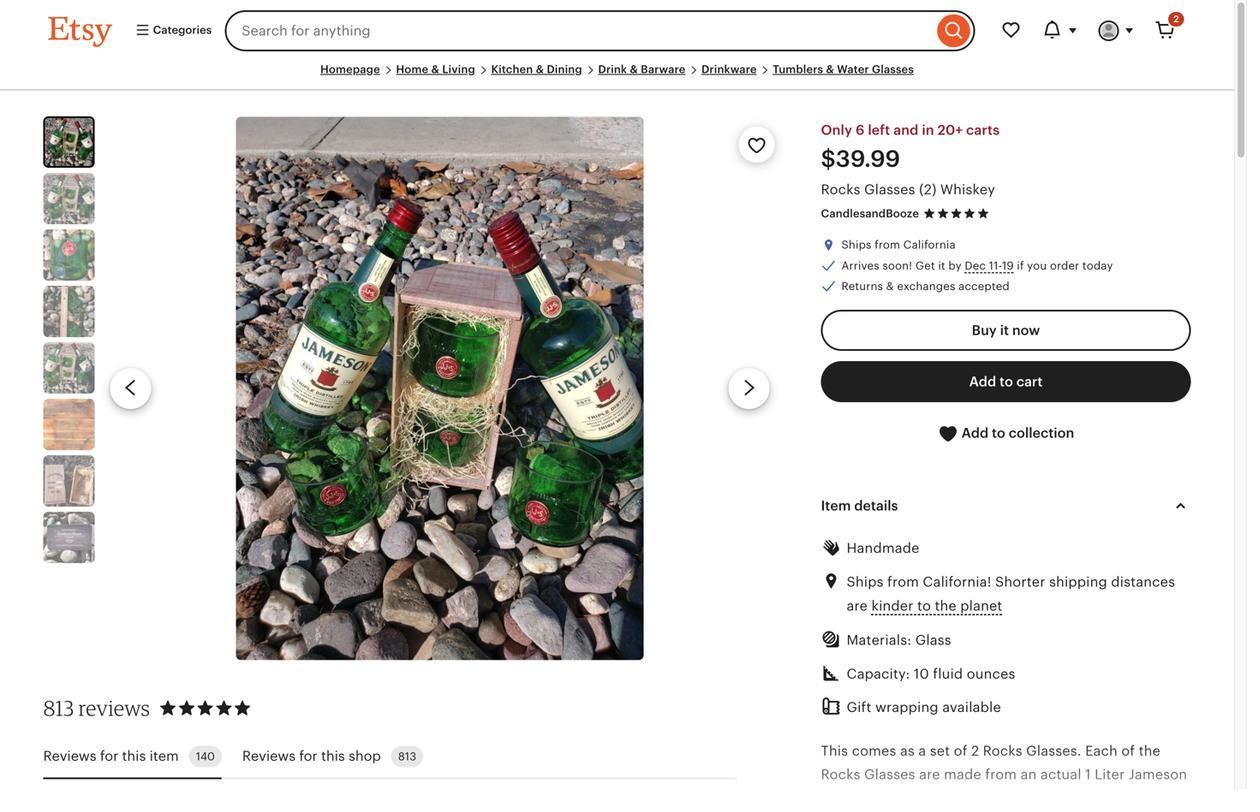 Task type: locate. For each thing, give the bounding box(es) containing it.
home & living link
[[396, 63, 475, 76]]

0 vertical spatial glasses
[[872, 63, 914, 76]]

add down add to cart button
[[962, 426, 989, 441]]

813 for 813
[[398, 751, 416, 764]]

rocks glasses 2 whiskey image 4 image
[[43, 286, 95, 338]]

$39.99
[[821, 146, 900, 172]]

dining
[[547, 63, 582, 76]]

categories banner
[[18, 0, 1217, 62]]

this for shop
[[321, 749, 345, 765]]

are down a
[[919, 767, 940, 783]]

gift
[[847, 700, 872, 716]]

1 vertical spatial 2
[[971, 744, 979, 760]]

reviews for reviews for this shop
[[242, 749, 296, 765]]

are left 'kinder'
[[847, 599, 868, 614]]

0 vertical spatial 2
[[1174, 14, 1179, 24]]

1 this from the left
[[122, 749, 146, 765]]

1 reviews from the left
[[43, 749, 97, 765]]

2 vertical spatial rocks
[[821, 767, 861, 783]]

1 horizontal spatial for
[[299, 749, 318, 765]]

distances
[[1111, 575, 1175, 590]]

to inside add to cart button
[[1000, 374, 1013, 390]]

2 reviews from the left
[[242, 749, 296, 765]]

0 vertical spatial to
[[1000, 374, 1013, 390]]

2 inside this comes as a set of 2 rocks glasses.  each of the rocks glasses are made from an actual 1 liter jameso
[[971, 744, 979, 760]]

soon! get
[[883, 259, 935, 272]]

& right "home" at the left
[[431, 63, 439, 76]]

0 vertical spatial from
[[875, 239, 900, 252]]

rocks down this
[[821, 767, 861, 783]]

0 horizontal spatial of
[[954, 744, 968, 760]]

1 vertical spatial the
[[1139, 744, 1161, 760]]

add left cart
[[969, 374, 996, 390]]

california
[[903, 239, 956, 252]]

rocks
[[821, 182, 861, 197], [983, 744, 1023, 760], [821, 767, 861, 783]]

0 horizontal spatial for
[[100, 749, 118, 765]]

this left shop
[[321, 749, 345, 765]]

0 horizontal spatial this
[[122, 749, 146, 765]]

& left dining
[[536, 63, 544, 76]]

add for add to cart
[[969, 374, 996, 390]]

glasses
[[872, 63, 914, 76], [864, 182, 915, 197], [864, 767, 915, 783]]

ships up arrives
[[842, 239, 872, 252]]

rocks up an
[[983, 744, 1023, 760]]

item details button
[[806, 486, 1207, 527]]

813 left reviews
[[43, 696, 74, 721]]

actual
[[1041, 767, 1082, 783]]

& right drink
[[630, 63, 638, 76]]

if
[[1017, 259, 1024, 272]]

ships for ships from california! shorter shipping distances are
[[847, 575, 884, 590]]

add
[[969, 374, 996, 390], [962, 426, 989, 441]]

now
[[1012, 323, 1040, 338]]

1 horizontal spatial 813
[[398, 751, 416, 764]]

1 vertical spatial 813
[[398, 751, 416, 764]]

1 horizontal spatial it
[[1000, 323, 1009, 338]]

california!
[[923, 575, 992, 590]]

to right 'kinder'
[[917, 599, 931, 614]]

813 right shop
[[398, 751, 416, 764]]

liter
[[1095, 767, 1125, 783]]

None search field
[[225, 10, 975, 51]]

to for the
[[917, 599, 931, 614]]

1 horizontal spatial rocks glasses 2 whiskey image 1 image
[[236, 117, 644, 661]]

& for home
[[431, 63, 439, 76]]

ships inside ships from california! shorter shipping distances are
[[847, 575, 884, 590]]

for
[[100, 749, 118, 765], [299, 749, 318, 765]]

glasses down comes
[[864, 767, 915, 783]]

in
[[922, 123, 934, 138]]

ships
[[842, 239, 872, 252], [847, 575, 884, 590]]

categories
[[150, 23, 212, 36]]

and
[[894, 123, 919, 138]]

from inside ships from california! shorter shipping distances are
[[888, 575, 919, 590]]

are inside this comes as a set of 2 rocks glasses.  each of the rocks glasses are made from an actual 1 liter jameso
[[919, 767, 940, 783]]

140
[[196, 751, 215, 764]]

for left shop
[[299, 749, 318, 765]]

to inside kinder to the planet button
[[917, 599, 931, 614]]

rocks glasses 2 whiskey image 7 image
[[43, 456, 95, 507]]

add to collection button
[[821, 413, 1191, 455]]

exchanges
[[897, 280, 956, 293]]

reviews for this shop
[[242, 749, 381, 765]]

1 horizontal spatial 2
[[1174, 14, 1179, 24]]

1 vertical spatial ships
[[847, 575, 884, 590]]

1 horizontal spatial this
[[321, 749, 345, 765]]

rocks down $39.99
[[821, 182, 861, 197]]

from up 'kinder'
[[888, 575, 919, 590]]

rocks glasses 2 whiskey image 3 image
[[43, 230, 95, 281]]

0 horizontal spatial the
[[935, 599, 957, 614]]

1 vertical spatial add
[[962, 426, 989, 441]]

buy it now
[[972, 323, 1040, 338]]

0 vertical spatial rocks
[[821, 182, 861, 197]]

2 vertical spatial glasses
[[864, 767, 915, 783]]

ships for ships from california
[[842, 239, 872, 252]]

only 6 left and in 20+ carts $39.99
[[821, 123, 1000, 172]]

reviews down 813 reviews
[[43, 749, 97, 765]]

made
[[944, 767, 982, 783]]

it left "by"
[[938, 259, 946, 272]]

to
[[1000, 374, 1013, 390], [992, 426, 1006, 441], [917, 599, 931, 614]]

reviews
[[43, 749, 97, 765], [242, 749, 296, 765]]

813 inside tab list
[[398, 751, 416, 764]]

1 vertical spatial to
[[992, 426, 1006, 441]]

to inside 'add to collection' button
[[992, 426, 1006, 441]]

buy it now button
[[821, 310, 1191, 351]]

it
[[938, 259, 946, 272], [1000, 323, 1009, 338]]

0 horizontal spatial reviews
[[43, 749, 97, 765]]

2 vertical spatial from
[[985, 767, 1017, 783]]

0 vertical spatial the
[[935, 599, 957, 614]]

0 vertical spatial it
[[938, 259, 946, 272]]

kinder
[[872, 599, 914, 614]]

2
[[1174, 14, 1179, 24], [971, 744, 979, 760]]

add for add to collection
[[962, 426, 989, 441]]

& for returns
[[886, 280, 894, 293]]

glasses up candlesandbooze link
[[864, 182, 915, 197]]

of right each
[[1122, 744, 1135, 760]]

this left item
[[122, 749, 146, 765]]

this
[[122, 749, 146, 765], [321, 749, 345, 765]]

from left an
[[985, 767, 1017, 783]]

candlesandbooze link
[[821, 207, 919, 220]]

0 horizontal spatial 2
[[971, 744, 979, 760]]

the down california!
[[935, 599, 957, 614]]

0 horizontal spatial 813
[[43, 696, 74, 721]]

0 vertical spatial 813
[[43, 696, 74, 721]]

2 vertical spatial to
[[917, 599, 931, 614]]

are
[[847, 599, 868, 614], [919, 767, 940, 783]]

glasses right water
[[872, 63, 914, 76]]

0 vertical spatial are
[[847, 599, 868, 614]]

ships up 'kinder'
[[847, 575, 884, 590]]

accepted
[[959, 280, 1010, 293]]

from
[[875, 239, 900, 252], [888, 575, 919, 590], [985, 767, 1017, 783]]

0 vertical spatial add
[[969, 374, 996, 390]]

1 horizontal spatial the
[[1139, 744, 1161, 760]]

handmade
[[847, 541, 920, 556]]

item
[[150, 749, 179, 765]]

item
[[821, 499, 851, 514]]

for down reviews
[[100, 749, 118, 765]]

1 horizontal spatial reviews
[[242, 749, 296, 765]]

& right returns
[[886, 280, 894, 293]]

rocks glasses 2 whiskey image 6 image
[[43, 399, 95, 451]]

rocks glasses 2 whiskey image 1 image
[[236, 117, 644, 661], [45, 118, 93, 166]]

1 vertical spatial glasses
[[864, 182, 915, 197]]

set
[[930, 744, 950, 760]]

to left cart
[[1000, 374, 1013, 390]]

today
[[1083, 259, 1113, 272]]

ships from california! shorter shipping distances are
[[847, 575, 1175, 614]]

it right buy
[[1000, 323, 1009, 338]]

tumblers
[[773, 63, 823, 76]]

to left collection on the bottom
[[992, 426, 1006, 441]]

1 horizontal spatial of
[[1122, 744, 1135, 760]]

order
[[1050, 259, 1080, 272]]

arrives
[[842, 259, 880, 272]]

by
[[949, 259, 962, 272]]

the right each
[[1139, 744, 1161, 760]]

homepage link
[[320, 63, 380, 76]]

2 for from the left
[[299, 749, 318, 765]]

add to collection
[[958, 426, 1074, 441]]

0 horizontal spatial rocks glasses 2 whiskey image 1 image
[[45, 118, 93, 166]]

returns & exchanges accepted
[[842, 280, 1010, 293]]

6
[[856, 123, 865, 138]]

2 this from the left
[[321, 749, 345, 765]]

1 for from the left
[[100, 749, 118, 765]]

0 horizontal spatial are
[[847, 599, 868, 614]]

it inside button
[[1000, 323, 1009, 338]]

reviews right 140
[[242, 749, 296, 765]]

1 vertical spatial from
[[888, 575, 919, 590]]

& left water
[[826, 63, 834, 76]]

drink & barware
[[598, 63, 686, 76]]

the
[[935, 599, 957, 614], [1139, 744, 1161, 760]]

0 vertical spatial ships
[[842, 239, 872, 252]]

of
[[954, 744, 968, 760], [1122, 744, 1135, 760]]

buy
[[972, 323, 997, 338]]

tab list
[[43, 736, 737, 780]]

details
[[854, 499, 898, 514]]

1 horizontal spatial are
[[919, 767, 940, 783]]

1 vertical spatial it
[[1000, 323, 1009, 338]]

from up soon! get
[[875, 239, 900, 252]]

of right the set
[[954, 744, 968, 760]]

menu bar
[[48, 62, 1186, 91]]

for for shop
[[299, 749, 318, 765]]

1 vertical spatial are
[[919, 767, 940, 783]]

2 link
[[1145, 10, 1186, 51]]



Task type: describe. For each thing, give the bounding box(es) containing it.
rocks glasses (2) whiskey
[[821, 182, 995, 197]]

reviews for reviews for this item
[[43, 749, 97, 765]]

menu bar containing homepage
[[48, 62, 1186, 91]]

813 reviews
[[43, 696, 150, 721]]

this
[[821, 744, 848, 760]]

rocks glasses 2 whiskey image 8 image
[[43, 512, 95, 564]]

& for drink
[[630, 63, 638, 76]]

kinder to the planet button
[[872, 594, 1003, 619]]

barware
[[641, 63, 686, 76]]

dec
[[965, 259, 986, 272]]

kitchen
[[491, 63, 533, 76]]

carts
[[966, 123, 1000, 138]]

living
[[442, 63, 475, 76]]

returns
[[842, 280, 883, 293]]

tab list containing reviews for this item
[[43, 736, 737, 780]]

none search field inside categories banner
[[225, 10, 975, 51]]

tumblers & water glasses link
[[773, 63, 914, 76]]

home
[[396, 63, 428, 76]]

fluid
[[933, 667, 963, 682]]

kinder to the planet
[[872, 599, 1003, 614]]

add to cart button
[[821, 361, 1191, 402]]

item details
[[821, 499, 898, 514]]

for for item
[[100, 749, 118, 765]]

19
[[1002, 259, 1014, 272]]

1 vertical spatial rocks
[[983, 744, 1023, 760]]

a
[[919, 744, 926, 760]]

tumblers & water glasses
[[773, 63, 914, 76]]

left
[[868, 123, 890, 138]]

from for california!
[[888, 575, 919, 590]]

ounces
[[967, 667, 1016, 682]]

glasses inside this comes as a set of 2 rocks glasses.  each of the rocks glasses are made from an actual 1 liter jameso
[[864, 767, 915, 783]]

& for kitchen
[[536, 63, 544, 76]]

ships from california
[[842, 239, 956, 252]]

shipping
[[1049, 575, 1108, 590]]

from inside this comes as a set of 2 rocks glasses.  each of the rocks glasses are made from an actual 1 liter jameso
[[985, 767, 1017, 783]]

813 for 813 reviews
[[43, 696, 74, 721]]

Search for anything text field
[[225, 10, 933, 51]]

categories button
[[122, 15, 220, 46]]

10
[[914, 667, 929, 682]]

to for cart
[[1000, 374, 1013, 390]]

each
[[1085, 744, 1118, 760]]

this comes as a set of 2 rocks glasses.  each of the rocks glasses are made from an actual 1 liter jameso
[[821, 744, 1189, 790]]

1
[[1085, 767, 1091, 783]]

capacity: 10 fluid ounces
[[847, 667, 1016, 682]]

2 inside categories banner
[[1174, 14, 1179, 24]]

comes
[[852, 744, 897, 760]]

to for collection
[[992, 426, 1006, 441]]

shorter
[[995, 575, 1046, 590]]

& for tumblers
[[826, 63, 834, 76]]

arrives soon! get it by dec 11-19 if you order today
[[842, 259, 1113, 272]]

you
[[1027, 259, 1047, 272]]

as
[[900, 744, 915, 760]]

collection
[[1009, 426, 1074, 441]]

drink & barware link
[[598, 63, 686, 76]]

the inside this comes as a set of 2 rocks glasses.  each of the rocks glasses are made from an actual 1 liter jameso
[[1139, 744, 1161, 760]]

2 of from the left
[[1122, 744, 1135, 760]]

drinkware link
[[702, 63, 757, 76]]

water
[[837, 63, 869, 76]]

this for item
[[122, 749, 146, 765]]

0 horizontal spatial it
[[938, 259, 946, 272]]

11-
[[989, 259, 1002, 272]]

available
[[942, 700, 1001, 716]]

the inside button
[[935, 599, 957, 614]]

planet
[[960, 599, 1003, 614]]

glass
[[915, 633, 952, 649]]

reviews for this item
[[43, 749, 179, 765]]

materials: glass
[[847, 633, 952, 649]]

gift wrapping available
[[847, 700, 1001, 716]]

are inside ships from california! shorter shipping distances are
[[847, 599, 868, 614]]

an
[[1021, 767, 1037, 783]]

1 of from the left
[[954, 744, 968, 760]]

20+
[[938, 123, 963, 138]]

candlesandbooze
[[821, 207, 919, 220]]

kitchen & dining link
[[491, 63, 582, 76]]

capacity:
[[847, 667, 910, 682]]

glasses.
[[1026, 744, 1082, 760]]

shop
[[349, 749, 381, 765]]

only
[[821, 123, 852, 138]]

whiskey
[[940, 182, 995, 197]]

materials:
[[847, 633, 912, 649]]

add to cart
[[969, 374, 1043, 390]]

rocks glasses 2 whiskey image 5 image
[[43, 343, 95, 394]]

drinkware
[[702, 63, 757, 76]]

glasses inside menu bar
[[872, 63, 914, 76]]

homepage
[[320, 63, 380, 76]]

cart
[[1017, 374, 1043, 390]]

home & living
[[396, 63, 475, 76]]

kitchen & dining
[[491, 63, 582, 76]]

reviews
[[79, 696, 150, 721]]

from for california
[[875, 239, 900, 252]]

(2)
[[919, 182, 937, 197]]

rocks glasses 2 whiskey image 2 image
[[43, 173, 95, 225]]

drink
[[598, 63, 627, 76]]



Task type: vqa. For each thing, say whether or not it's contained in the screenshot.
Search for anything text box
yes



